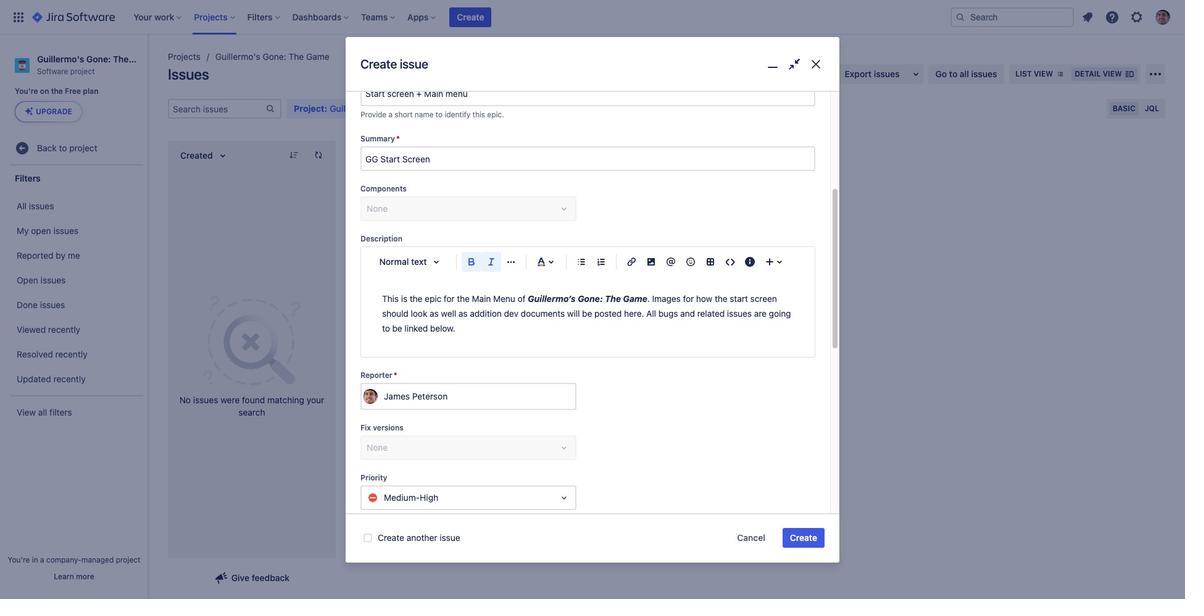 Task type: locate. For each thing, give the bounding box(es) containing it.
text
[[411, 256, 427, 267]]

the
[[289, 51, 304, 62], [113, 54, 129, 64], [605, 293, 621, 304]]

summary
[[361, 134, 395, 143]]

all right go
[[960, 69, 970, 79]]

create issue
[[361, 57, 428, 71]]

give feedback
[[231, 572, 290, 583]]

create button
[[450, 7, 492, 27], [783, 528, 825, 548]]

you're left "in"
[[8, 555, 30, 564]]

create
[[457, 11, 484, 22], [361, 57, 397, 71], [378, 532, 404, 543], [790, 532, 818, 543]]

italic ⌘i image
[[484, 255, 499, 269]]

issue right another
[[440, 532, 461, 543]]

guillermo's right "projects"
[[215, 51, 260, 62]]

a right "in"
[[40, 555, 44, 564]]

0 vertical spatial project
[[70, 67, 95, 76]]

0 horizontal spatial for
[[444, 293, 455, 304]]

Description - Main content area, start typing to enter text. text field
[[382, 292, 794, 336]]

0 vertical spatial all
[[17, 201, 27, 211]]

project inside back to project link
[[69, 143, 97, 153]]

0 horizontal spatial all
[[17, 201, 27, 211]]

1 for from the left
[[444, 293, 455, 304]]

2 view from the left
[[1103, 69, 1123, 78]]

2 vertical spatial project
[[116, 555, 140, 564]]

free
[[65, 87, 81, 96]]

2 horizontal spatial the
[[605, 293, 621, 304]]

filters
[[15, 173, 41, 183]]

as left well
[[430, 308, 439, 319]]

link image
[[624, 255, 639, 269]]

1 horizontal spatial gone:
[[263, 51, 286, 62]]

as right well
[[459, 308, 468, 319]]

view
[[1034, 69, 1054, 78], [1103, 69, 1123, 78]]

as
[[430, 308, 439, 319], [459, 308, 468, 319]]

issues up viewed recently
[[40, 299, 65, 310]]

you're for you're in a company-managed project
[[8, 555, 30, 564]]

0 vertical spatial *
[[396, 134, 400, 143]]

project for in
[[116, 555, 140, 564]]

2 horizontal spatial game
[[623, 293, 648, 304]]

gone: inside guillermo's gone: the game software project
[[86, 54, 111, 64]]

james peterson image
[[363, 389, 378, 404]]

company-
[[46, 555, 82, 564]]

for
[[444, 293, 455, 304], [683, 293, 694, 304]]

1 vertical spatial project
[[69, 143, 97, 153]]

you're
[[15, 87, 38, 96], [8, 555, 30, 564]]

issues right the no
[[193, 395, 218, 405]]

james
[[384, 391, 410, 402]]

game inside guillermo's gone: the game software project
[[131, 54, 155, 64]]

.
[[648, 293, 650, 304]]

1 horizontal spatial for
[[683, 293, 694, 304]]

0 horizontal spatial gone:
[[86, 54, 111, 64]]

game inside description - main content area, start typing to enter text. text box
[[623, 293, 648, 304]]

* right summary
[[396, 134, 400, 143]]

on
[[40, 87, 49, 96]]

name
[[415, 110, 434, 119]]

2 horizontal spatial gone:
[[578, 293, 603, 304]]

issues down reported by me
[[41, 275, 66, 285]]

0 vertical spatial be
[[582, 308, 592, 319]]

done issues link
[[6, 293, 145, 318]]

0 vertical spatial recently
[[48, 324, 80, 335]]

cancel button
[[730, 528, 773, 548]]

1 horizontal spatial create button
[[783, 528, 825, 548]]

the for guillermo's gone: the game
[[289, 51, 304, 62]]

all inside ". images for how the start screen should look as well as addition dev documents will be posted here. all bugs and related issues are going to be linked below."
[[647, 308, 656, 319]]

a left short
[[389, 110, 393, 119]]

0 horizontal spatial create button
[[450, 7, 492, 27]]

guillermo's for guillermo's gone: the game software project
[[37, 54, 84, 64]]

resolved recently link
[[6, 342, 145, 367]]

group
[[6, 190, 145, 395]]

view right list
[[1034, 69, 1054, 78]]

1 vertical spatial all
[[647, 308, 656, 319]]

epic.
[[487, 110, 504, 119]]

guillermo's inside 'link'
[[215, 51, 260, 62]]

1 horizontal spatial as
[[459, 308, 468, 319]]

resolved
[[17, 349, 53, 359]]

fix versions
[[361, 423, 404, 432]]

be down should
[[392, 323, 402, 334]]

view right detail
[[1103, 69, 1123, 78]]

view all filters link
[[6, 400, 145, 425]]

a
[[389, 110, 393, 119], [40, 555, 44, 564]]

view
[[17, 407, 36, 417]]

priority
[[361, 473, 387, 482]]

issues right export
[[874, 69, 900, 79]]

* for summary *
[[396, 134, 400, 143]]

project
[[70, 67, 95, 76], [69, 143, 97, 153], [116, 555, 140, 564]]

None text field
[[362, 83, 815, 105]]

reporter *
[[361, 371, 397, 380]]

be
[[582, 308, 592, 319], [392, 323, 402, 334]]

recently for resolved recently
[[55, 349, 88, 359]]

gone: inside 'link'
[[263, 51, 286, 62]]

project right back
[[69, 143, 97, 153]]

learn more button
[[54, 572, 94, 582]]

addition
[[470, 308, 502, 319]]

1 horizontal spatial view
[[1103, 69, 1123, 78]]

group containing all issues
[[6, 190, 145, 395]]

this
[[382, 293, 399, 304]]

me
[[68, 250, 80, 261]]

Search issues text field
[[169, 100, 266, 117]]

feedback
[[252, 572, 290, 583]]

recently down resolved recently link
[[53, 374, 86, 384]]

the right is
[[410, 293, 423, 304]]

issues down the start
[[727, 308, 752, 319]]

0 horizontal spatial all
[[38, 407, 47, 417]]

0 horizontal spatial issue
[[400, 57, 428, 71]]

discard & close image
[[807, 56, 825, 73]]

0 horizontal spatial view
[[1034, 69, 1054, 78]]

back to project
[[37, 143, 97, 153]]

info panel image
[[743, 255, 758, 269]]

open image
[[557, 490, 572, 505]]

learn more
[[54, 572, 94, 581]]

project inside guillermo's gone: the game software project
[[70, 67, 95, 76]]

menu
[[493, 293, 516, 304]]

you're left on
[[15, 87, 38, 96]]

1 horizontal spatial a
[[389, 110, 393, 119]]

more formatting image
[[504, 255, 519, 269]]

all right view
[[38, 407, 47, 417]]

2 as from the left
[[459, 308, 468, 319]]

filter
[[739, 103, 758, 114]]

be right will
[[582, 308, 592, 319]]

the left the main
[[457, 293, 470, 304]]

0 vertical spatial create button
[[450, 7, 492, 27]]

0 vertical spatial you're
[[15, 87, 38, 96]]

the right how
[[715, 293, 728, 304]]

here.
[[624, 308, 644, 319]]

numbered list ⌘⇧7 image
[[594, 255, 609, 269]]

1 vertical spatial a
[[40, 555, 44, 564]]

for up well
[[444, 293, 455, 304]]

export
[[845, 69, 872, 79]]

normal text
[[379, 256, 427, 267]]

detail
[[1075, 69, 1101, 78]]

1 vertical spatial be
[[392, 323, 402, 334]]

table image
[[703, 255, 718, 269]]

2 vertical spatial recently
[[53, 374, 86, 384]]

2 for from the left
[[683, 293, 694, 304]]

guillermo's inside guillermo's gone: the game software project
[[37, 54, 84, 64]]

1 vertical spatial create button
[[783, 528, 825, 548]]

project up plan on the left of page
[[70, 67, 95, 76]]

for up the and
[[683, 293, 694, 304]]

* right reporter
[[394, 371, 397, 380]]

1 view from the left
[[1034, 69, 1054, 78]]

recently down done issues link
[[48, 324, 80, 335]]

recently down viewed recently link
[[55, 349, 88, 359]]

0 horizontal spatial guillermo's
[[37, 54, 84, 64]]

gone:
[[263, 51, 286, 62], [86, 54, 111, 64], [578, 293, 603, 304]]

1 horizontal spatial be
[[582, 308, 592, 319]]

all down .
[[647, 308, 656, 319]]

project right managed
[[116, 555, 140, 564]]

None text field
[[362, 148, 815, 170]]

0 horizontal spatial be
[[392, 323, 402, 334]]

recently for updated recently
[[53, 374, 86, 384]]

create banner
[[0, 0, 1186, 35]]

you're on the free plan
[[15, 87, 99, 96]]

viewed
[[17, 324, 46, 335]]

is
[[401, 293, 408, 304]]

dev
[[504, 308, 519, 319]]

the inside guillermo's gone: the game software project
[[113, 54, 129, 64]]

guillermo's
[[215, 51, 260, 62], [37, 54, 84, 64]]

updated
[[17, 374, 51, 384]]

matching
[[267, 395, 304, 405]]

the inside 'link'
[[289, 51, 304, 62]]

1 vertical spatial you're
[[8, 555, 30, 564]]

1 horizontal spatial the
[[289, 51, 304, 62]]

0 horizontal spatial as
[[430, 308, 439, 319]]

open
[[31, 225, 51, 236]]

create another issue
[[378, 532, 461, 543]]

guillermo's gone: the game link
[[215, 49, 330, 64]]

all up the my
[[17, 201, 27, 211]]

projects link
[[168, 49, 201, 64]]

primary element
[[7, 0, 951, 34]]

issue up name
[[400, 57, 428, 71]]

0 horizontal spatial a
[[40, 555, 44, 564]]

james peterson
[[384, 391, 448, 402]]

1 vertical spatial issue
[[440, 532, 461, 543]]

guillermo's up software
[[37, 54, 84, 64]]

guillermo's
[[528, 293, 576, 304]]

0 horizontal spatial the
[[113, 54, 129, 64]]

gone: for guillermo's gone: the game
[[263, 51, 286, 62]]

0 vertical spatial issue
[[400, 57, 428, 71]]

*
[[396, 134, 400, 143], [394, 371, 397, 380]]

versions
[[373, 423, 404, 432]]

mention image
[[664, 255, 679, 269]]

jira software image
[[32, 10, 115, 24], [32, 10, 115, 24]]

1 vertical spatial recently
[[55, 349, 88, 359]]

to down should
[[382, 323, 390, 334]]

1 horizontal spatial all
[[647, 308, 656, 319]]

1 vertical spatial *
[[394, 371, 397, 380]]

the for guillermo's gone: the game software project
[[113, 54, 129, 64]]

0 vertical spatial a
[[389, 110, 393, 119]]

medium-high
[[384, 492, 439, 503]]

all issues link
[[6, 194, 145, 219]]

1 horizontal spatial game
[[306, 51, 330, 62]]

0 vertical spatial all
[[960, 69, 970, 79]]

recently for viewed recently
[[48, 324, 80, 335]]

0 horizontal spatial game
[[131, 54, 155, 64]]

game inside "guillermo's gone: the game" 'link'
[[306, 51, 330, 62]]

all
[[17, 201, 27, 211], [647, 308, 656, 319]]

1 horizontal spatial guillermo's
[[215, 51, 260, 62]]

filters
[[49, 407, 72, 417]]

in
[[32, 555, 38, 564]]

linked
[[405, 323, 428, 334]]

to right name
[[436, 110, 443, 119]]

create button inside primary element
[[450, 7, 492, 27]]

viewed recently
[[17, 324, 80, 335]]

create inside primary element
[[457, 11, 484, 22]]

done
[[17, 299, 38, 310]]

list
[[1016, 69, 1032, 78]]



Task type: vqa. For each thing, say whether or not it's contained in the screenshot.
'Give feedback' button
yes



Task type: describe. For each thing, give the bounding box(es) containing it.
gone: inside description - main content area, start typing to enter text. text box
[[578, 293, 603, 304]]

list view
[[1016, 69, 1054, 78]]

viewed recently link
[[6, 318, 145, 342]]

provide
[[361, 110, 387, 119]]

summary *
[[361, 134, 400, 143]]

game for guillermo's gone: the game software project
[[131, 54, 155, 64]]

were
[[221, 395, 240, 405]]

another
[[407, 532, 438, 543]]

your
[[307, 395, 324, 405]]

well
[[441, 308, 456, 319]]

1 horizontal spatial issue
[[440, 532, 461, 543]]

the inside description - main content area, start typing to enter text. text box
[[605, 293, 621, 304]]

images
[[652, 293, 681, 304]]

code snippet image
[[723, 255, 738, 269]]

peterson
[[412, 391, 448, 402]]

go to all issues link
[[929, 64, 1005, 84]]

back
[[37, 143, 57, 153]]

guillermo's for guillermo's gone: the game
[[215, 51, 260, 62]]

identify
[[445, 110, 471, 119]]

sort descending image
[[289, 150, 299, 160]]

issues up open
[[29, 201, 54, 211]]

are
[[755, 308, 767, 319]]

you're for you're on the free plan
[[15, 87, 38, 96]]

search image
[[956, 12, 966, 22]]

guillermo's gone: the game software project
[[37, 54, 155, 76]]

save filter button
[[710, 99, 766, 119]]

to right go
[[950, 69, 958, 79]]

look
[[411, 308, 428, 319]]

upgrade button
[[15, 102, 81, 122]]

all inside group
[[17, 201, 27, 211]]

and
[[681, 308, 695, 319]]

all issues
[[17, 201, 54, 211]]

1 vertical spatial all
[[38, 407, 47, 417]]

screen
[[751, 293, 777, 304]]

open export issues dropdown image
[[909, 67, 924, 82]]

below.
[[430, 323, 456, 334]]

view for detail view
[[1103, 69, 1123, 78]]

give
[[231, 572, 250, 583]]

issues left list
[[972, 69, 998, 79]]

no issues were found matching your search
[[180, 395, 324, 417]]

search
[[239, 407, 265, 417]]

software
[[37, 67, 68, 76]]

game for guillermo's gone: the game
[[306, 51, 330, 62]]

normal text button
[[374, 248, 451, 276]]

main
[[472, 293, 491, 304]]

reporter
[[361, 371, 393, 380]]

create issue dialog
[[346, 37, 840, 599]]

the right on
[[51, 87, 63, 96]]

learn
[[54, 572, 74, 581]]

epic
[[425, 293, 442, 304]]

projects
[[168, 51, 201, 62]]

how
[[697, 293, 713, 304]]

issues right open
[[53, 225, 78, 236]]

issues inside no issues were found matching your search
[[193, 395, 218, 405]]

save
[[717, 103, 737, 114]]

you're in a company-managed project
[[8, 555, 140, 564]]

create button inside dialog
[[783, 528, 825, 548]]

by
[[56, 250, 65, 261]]

components
[[361, 184, 407, 193]]

reported by me link
[[6, 244, 145, 268]]

normal
[[379, 256, 409, 267]]

export issues button
[[838, 64, 924, 84]]

this is the epic for the main menu of guillermo's gone: the game
[[382, 293, 648, 304]]

should
[[382, 308, 409, 319]]

related
[[698, 308, 725, 319]]

refresh image
[[314, 150, 324, 160]]

documents
[[521, 308, 565, 319]]

jql
[[1145, 104, 1160, 113]]

project for gone:
[[70, 67, 95, 76]]

exit full screen image
[[786, 56, 804, 73]]

add image, video, or file image
[[644, 255, 659, 269]]

my open issues link
[[6, 219, 145, 244]]

back to project link
[[10, 136, 143, 161]]

more
[[76, 572, 94, 581]]

none text field inside create issue dialog
[[362, 83, 815, 105]]

gone: for guillermo's gone: the game software project
[[86, 54, 111, 64]]

open issues
[[17, 275, 66, 285]]

* for reporter *
[[394, 371, 397, 380]]

give feedback button
[[207, 568, 297, 588]]

issues inside 'button'
[[874, 69, 900, 79]]

high
[[420, 492, 439, 503]]

found
[[242, 395, 265, 405]]

updated recently
[[17, 374, 86, 384]]

guillermo's gone: the game
[[215, 51, 330, 62]]

no
[[180, 395, 191, 405]]

reported by me
[[17, 250, 80, 261]]

1 horizontal spatial all
[[960, 69, 970, 79]]

minimize image
[[764, 56, 782, 73]]

my open issues
[[17, 225, 78, 236]]

basic
[[1113, 104, 1136, 113]]

to right back
[[59, 143, 67, 153]]

detail view
[[1075, 69, 1123, 78]]

the inside ". images for how the start screen should look as well as addition dev documents will be posted here. all bugs and related issues are going to be linked below."
[[715, 293, 728, 304]]

plan
[[83, 87, 99, 96]]

emoji image
[[684, 255, 698, 269]]

Search field
[[951, 7, 1075, 27]]

. images for how the start screen should look as well as addition dev documents will be posted here. all bugs and related issues are going to be linked below.
[[382, 293, 794, 334]]

issues inside "link"
[[41, 275, 66, 285]]

go to all issues
[[936, 69, 998, 79]]

description
[[361, 234, 403, 243]]

for inside ". images for how the start screen should look as well as addition dev documents will be posted here. all bugs and related issues are going to be linked below."
[[683, 293, 694, 304]]

bullet list ⌘⇧8 image
[[574, 255, 589, 269]]

posted
[[595, 308, 622, 319]]

view for list view
[[1034, 69, 1054, 78]]

medium-
[[384, 492, 420, 503]]

done issues
[[17, 299, 65, 310]]

open
[[17, 275, 38, 285]]

reported
[[17, 250, 53, 261]]

export issues
[[845, 69, 900, 79]]

my
[[17, 225, 29, 236]]

issues inside ". images for how the start screen should look as well as addition dev documents will be posted here. all bugs and related issues are going to be linked below."
[[727, 308, 752, 319]]

a inside dialog
[[389, 110, 393, 119]]

resolved recently
[[17, 349, 88, 359]]

1 as from the left
[[430, 308, 439, 319]]

to inside ". images for how the start screen should look as well as addition dev documents will be posted here. all bugs and related issues are going to be linked below."
[[382, 323, 390, 334]]

bold ⌘b image
[[464, 255, 479, 269]]



